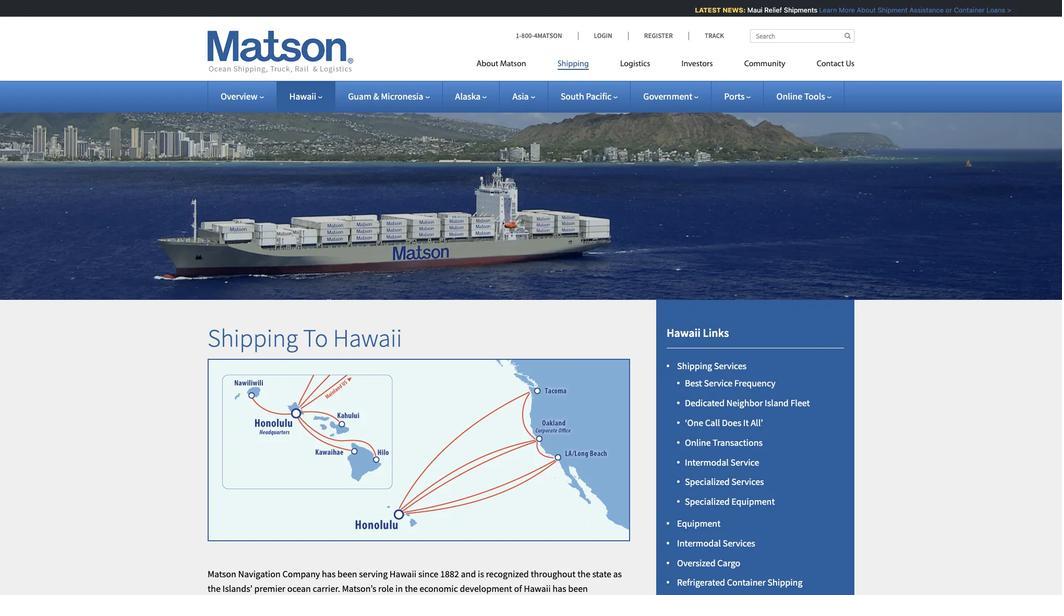 Task type: describe. For each thing, give the bounding box(es) containing it.
serving
[[359, 568, 388, 580]]

dedicated
[[685, 397, 725, 409]]

premier
[[254, 583, 286, 595]]

0 horizontal spatial equipment
[[677, 518, 721, 530]]

cargo
[[718, 557, 741, 569]]

contact
[[817, 60, 844, 68]]

oversized cargo link
[[677, 557, 741, 569]]

in
[[396, 583, 403, 595]]

oversized
[[677, 557, 716, 569]]

shipping services
[[677, 360, 747, 372]]

about inside top menu navigation
[[477, 60, 499, 68]]

intermodal services
[[677, 537, 756, 549]]

track link
[[689, 31, 724, 40]]

south pacific link
[[561, 90, 618, 102]]

frequency
[[735, 378, 776, 390]]

>
[[1002, 6, 1006, 14]]

loans
[[982, 6, 1000, 14]]

matson containership arriving honolulu, hawaii with containers. image
[[0, 96, 1063, 300]]

intermodal for intermodal service
[[685, 456, 729, 469]]

alaska link
[[455, 90, 487, 102]]

development
[[460, 583, 513, 595]]

dedicated neighbor island fleet
[[685, 397, 810, 409]]

state
[[593, 568, 612, 580]]

track
[[705, 31, 724, 40]]

service for intermodal
[[731, 456, 760, 469]]

shipping link
[[542, 55, 605, 76]]

micronesia
[[381, 90, 424, 102]]

services for intermodal services
[[723, 537, 756, 549]]

0 horizontal spatial the
[[208, 583, 221, 595]]

shipping to hawaii
[[208, 323, 402, 354]]

shipments
[[779, 6, 812, 14]]

about matson
[[477, 60, 526, 68]]

4matson
[[534, 31, 562, 40]]

investors link
[[666, 55, 729, 76]]

community
[[745, 60, 786, 68]]

islands'
[[223, 583, 253, 595]]

top menu navigation
[[477, 55, 855, 76]]

best service frequency link
[[685, 378, 776, 390]]

&
[[374, 90, 379, 102]]

2 horizontal spatial the
[[578, 568, 591, 580]]

1 horizontal spatial the
[[405, 583, 418, 595]]

refrigerated container shipping
[[677, 577, 803, 589]]

throughout
[[531, 568, 576, 580]]

1 horizontal spatial about
[[852, 6, 871, 14]]

navigation
[[238, 568, 281, 580]]

intermodal for intermodal services
[[677, 537, 721, 549]]

assistance
[[904, 6, 939, 14]]

kahului image
[[285, 367, 402, 485]]

call
[[706, 417, 720, 429]]

online transactions link
[[685, 437, 763, 449]]

government link
[[644, 90, 699, 102]]

company
[[283, 568, 320, 580]]

hawaii inside section
[[667, 326, 701, 340]]

asia
[[513, 90, 529, 102]]

specialized equipment
[[685, 496, 775, 508]]

search image
[[845, 32, 851, 39]]

tools
[[805, 90, 826, 102]]

1-800-4matson link
[[516, 31, 578, 40]]

shipping for shipping to hawaii
[[208, 323, 298, 354]]

investors
[[682, 60, 713, 68]]

matson_map_hawaii.jpg image
[[208, 359, 630, 542]]

pacific
[[586, 90, 612, 102]]

role
[[378, 583, 394, 595]]

hawaii up "in"
[[390, 568, 417, 580]]

logistics
[[621, 60, 651, 68]]

hawaii link
[[290, 90, 323, 102]]

specialized for specialized equipment
[[685, 496, 730, 508]]

and
[[461, 568, 476, 580]]

intermodal service
[[685, 456, 760, 469]]

intermodal service link
[[685, 456, 760, 469]]

ports
[[725, 90, 745, 102]]

hawaii right to
[[333, 323, 402, 354]]

asia link
[[513, 90, 535, 102]]

shipping for shipping services
[[677, 360, 713, 372]]

best
[[685, 378, 702, 390]]

intermodal services link
[[677, 537, 756, 549]]

relief
[[759, 6, 777, 14]]

1882
[[441, 568, 459, 580]]

register
[[644, 31, 673, 40]]

hawaii links section
[[644, 300, 868, 596]]

services for specialized services
[[732, 476, 764, 488]]

Search search field
[[751, 29, 855, 43]]

guam & micronesia link
[[348, 90, 430, 102]]

hawaii right of
[[524, 583, 551, 595]]

latest news: maui relief shipments learn more about shipment assistance or container loans >
[[690, 6, 1006, 14]]

maui
[[742, 6, 757, 14]]

as
[[614, 568, 622, 580]]

logistics link
[[605, 55, 666, 76]]

0 horizontal spatial has
[[322, 568, 336, 580]]

does
[[722, 417, 742, 429]]

refrigerated
[[677, 577, 725, 589]]

guam & micronesia
[[348, 90, 424, 102]]

shipping for shipping
[[558, 60, 589, 68]]



Task type: locate. For each thing, give the bounding box(es) containing it.
0 vertical spatial services
[[714, 360, 747, 372]]

online for online transactions
[[685, 437, 711, 449]]

1 horizontal spatial online
[[777, 90, 803, 102]]

equipment up intermodal services link
[[677, 518, 721, 530]]

online transactions
[[685, 437, 763, 449]]

online tools
[[777, 90, 826, 102]]

it
[[744, 417, 749, 429]]

nawiliwili image
[[194, 337, 312, 454]]

about
[[852, 6, 871, 14], [477, 60, 499, 68]]

guam
[[348, 90, 372, 102]]

contact us link
[[801, 55, 855, 76]]

online inside hawaii links section
[[685, 437, 711, 449]]

oversized cargo
[[677, 557, 741, 569]]

service for best
[[704, 378, 733, 390]]

more
[[834, 6, 850, 14]]

hilo image
[[318, 402, 436, 520]]

south
[[561, 90, 584, 102]]

blue matson logo with ocean, shipping, truck, rail and logistics written beneath it. image
[[208, 31, 354, 74]]

'one
[[685, 417, 704, 429]]

equipment
[[732, 496, 775, 508], [677, 518, 721, 530]]

dedicated neighbor island fleet link
[[685, 397, 810, 409]]

the right "in"
[[405, 583, 418, 595]]

equipment down specialized services in the right of the page
[[732, 496, 775, 508]]

transactions
[[713, 437, 763, 449]]

intermodal down online transactions link
[[685, 456, 729, 469]]

1-800-4matson
[[516, 31, 562, 40]]

south pacific
[[561, 90, 612, 102]]

'one call does it all'
[[685, 417, 763, 429]]

latest
[[690, 6, 716, 14]]

ocean
[[287, 583, 311, 595]]

community link
[[729, 55, 801, 76]]

long beach image
[[500, 399, 617, 516]]

specialized services link
[[685, 476, 764, 488]]

news:
[[717, 6, 740, 14]]

recognized
[[486, 568, 529, 580]]

learn more about shipment assistance or container loans > link
[[814, 6, 1006, 14]]

shipping inside top menu navigation
[[558, 60, 589, 68]]

0 horizontal spatial online
[[685, 437, 711, 449]]

1 vertical spatial intermodal
[[677, 537, 721, 549]]

1 vertical spatial container
[[727, 577, 766, 589]]

container inside hawaii links section
[[727, 577, 766, 589]]

seattle image
[[477, 333, 595, 450]]

1 vertical spatial online
[[685, 437, 711, 449]]

refrigerated container shipping link
[[677, 577, 803, 589]]

links
[[703, 326, 729, 340]]

1 vertical spatial matson
[[208, 568, 236, 580]]

services up specialized equipment link
[[732, 476, 764, 488]]

0 vertical spatial has
[[322, 568, 336, 580]]

shipping
[[558, 60, 589, 68], [208, 323, 298, 354], [677, 360, 713, 372], [768, 577, 803, 589]]

0 vertical spatial intermodal
[[685, 456, 729, 469]]

shipping services link
[[677, 360, 747, 372]]

island
[[765, 397, 789, 409]]

has down the throughout
[[553, 583, 567, 595]]

online down 'one
[[685, 437, 711, 449]]

services up cargo
[[723, 537, 756, 549]]

matson down 1-
[[500, 60, 526, 68]]

2 vertical spatial services
[[723, 537, 756, 549]]

specialized for specialized services
[[685, 476, 730, 488]]

1 horizontal spatial has
[[553, 583, 567, 595]]

online tools link
[[777, 90, 832, 102]]

of
[[514, 583, 522, 595]]

been
[[338, 568, 357, 580]]

service down transactions
[[731, 456, 760, 469]]

1 vertical spatial equipment
[[677, 518, 721, 530]]

intermodal
[[685, 456, 729, 469], [677, 537, 721, 549]]

the left state
[[578, 568, 591, 580]]

since
[[419, 568, 439, 580]]

1 vertical spatial service
[[731, 456, 760, 469]]

specialized
[[685, 476, 730, 488], [685, 496, 730, 508]]

honolulu image
[[238, 355, 355, 472], [341, 456, 458, 573]]

0 horizontal spatial matson
[[208, 568, 236, 580]]

1 vertical spatial has
[[553, 583, 567, 595]]

about up alaska 'link'
[[477, 60, 499, 68]]

service down shipping services
[[704, 378, 733, 390]]

neighbor
[[727, 397, 763, 409]]

learn
[[814, 6, 832, 14]]

2 specialized from the top
[[685, 496, 730, 508]]

1 vertical spatial services
[[732, 476, 764, 488]]

0 vertical spatial container
[[949, 6, 980, 14]]

0 vertical spatial about
[[852, 6, 871, 14]]

all'
[[751, 417, 763, 429]]

login link
[[578, 31, 628, 40]]

contact us
[[817, 60, 855, 68]]

specialized down intermodal service link
[[685, 476, 730, 488]]

specialized services
[[685, 476, 764, 488]]

0 vertical spatial service
[[704, 378, 733, 390]]

kawaihae image
[[297, 394, 415, 512]]

1 specialized from the top
[[685, 476, 730, 488]]

matson up islands'
[[208, 568, 236, 580]]

oakland image
[[481, 381, 598, 499]]

hawaii down blue matson logo with ocean, shipping, truck, rail and logistics written beneath it.
[[290, 90, 316, 102]]

1 vertical spatial specialized
[[685, 496, 730, 508]]

container right or at the right top of the page
[[949, 6, 980, 14]]

to
[[303, 323, 328, 354]]

economic
[[420, 583, 458, 595]]

overview link
[[221, 90, 264, 102]]

matson's
[[342, 583, 377, 595]]

online
[[777, 90, 803, 102], [685, 437, 711, 449]]

container
[[949, 6, 980, 14], [727, 577, 766, 589]]

matson inside matson navigation company has been serving hawaii since 1882 and is recognized throughout the state as the islands' premier ocean carrier. matson's role in the economic development of hawaii has bee
[[208, 568, 236, 580]]

government
[[644, 90, 693, 102]]

container down cargo
[[727, 577, 766, 589]]

0 vertical spatial specialized
[[685, 476, 730, 488]]

intermodal down equipment link
[[677, 537, 721, 549]]

ports link
[[725, 90, 751, 102]]

1-
[[516, 31, 522, 40]]

about right more
[[852, 6, 871, 14]]

online for online tools
[[777, 90, 803, 102]]

about matson link
[[477, 55, 542, 76]]

hawaii left links
[[667, 326, 701, 340]]

services up best service frequency
[[714, 360, 747, 372]]

is
[[478, 568, 484, 580]]

0 vertical spatial matson
[[500, 60, 526, 68]]

best service frequency
[[685, 378, 776, 390]]

1 horizontal spatial container
[[949, 6, 980, 14]]

equipment link
[[677, 518, 721, 530]]

0 horizontal spatial about
[[477, 60, 499, 68]]

services for shipping services
[[714, 360, 747, 372]]

0 horizontal spatial container
[[727, 577, 766, 589]]

the left islands'
[[208, 583, 221, 595]]

1 horizontal spatial matson
[[500, 60, 526, 68]]

None search field
[[751, 29, 855, 43]]

specialized up equipment link
[[685, 496, 730, 508]]

register link
[[628, 31, 689, 40]]

services
[[714, 360, 747, 372], [732, 476, 764, 488], [723, 537, 756, 549]]

0 vertical spatial online
[[777, 90, 803, 102]]

hawaii
[[290, 90, 316, 102], [333, 323, 402, 354], [667, 326, 701, 340], [390, 568, 417, 580], [524, 583, 551, 595]]

1 vertical spatial about
[[477, 60, 499, 68]]

fleet
[[791, 397, 810, 409]]

0 vertical spatial equipment
[[732, 496, 775, 508]]

hawaii links
[[667, 326, 729, 340]]

login
[[594, 31, 613, 40]]

matson inside top menu navigation
[[500, 60, 526, 68]]

online left tools
[[777, 90, 803, 102]]

or
[[940, 6, 947, 14]]

1 horizontal spatial equipment
[[732, 496, 775, 508]]

has up carrier.
[[322, 568, 336, 580]]

shipment
[[873, 6, 903, 14]]



Task type: vqa. For each thing, say whether or not it's contained in the screenshot.
'been' at the bottom left
yes



